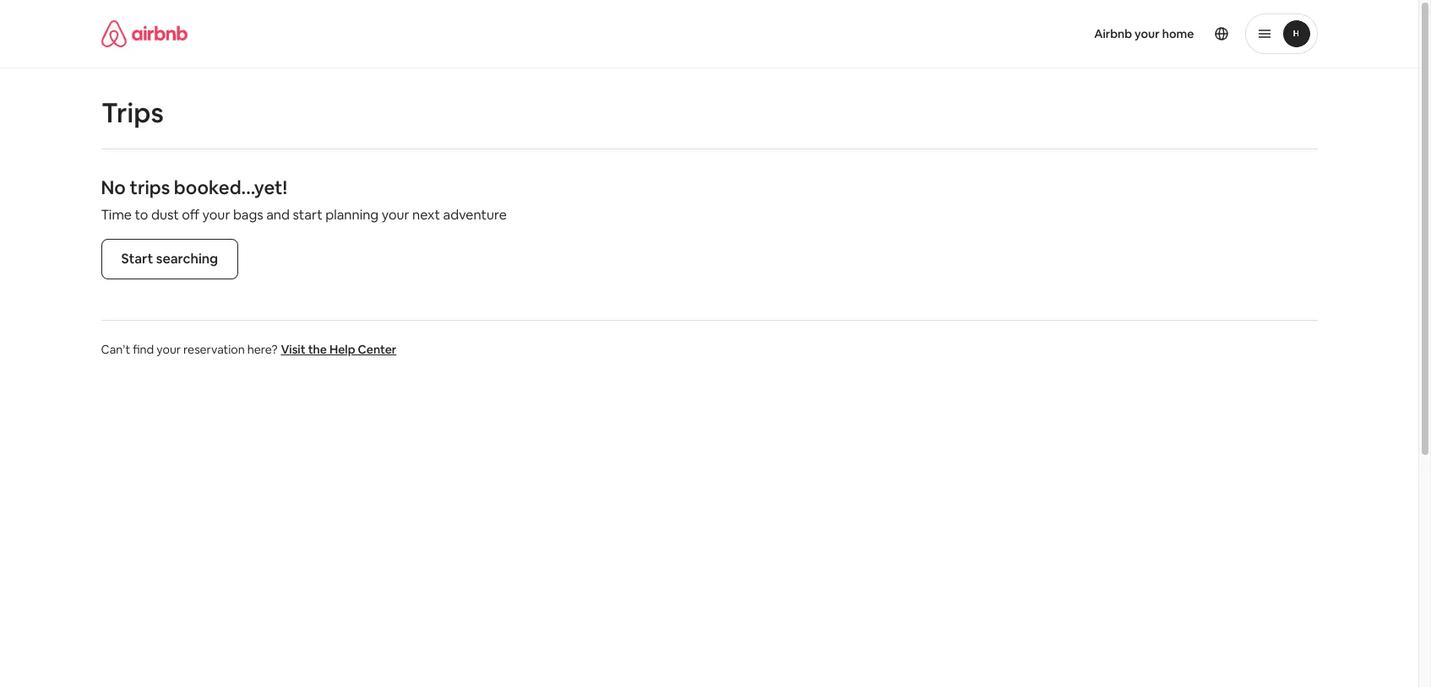 Task type: vqa. For each thing, say whether or not it's contained in the screenshot.
No
yes



Task type: locate. For each thing, give the bounding box(es) containing it.
your
[[1135, 26, 1160, 41], [202, 206, 230, 224], [382, 206, 409, 224], [157, 342, 181, 357]]

profile element
[[730, 0, 1318, 68]]

can't find your reservation here? visit the help center
[[101, 342, 397, 357]]

no
[[101, 176, 126, 199]]

planning
[[325, 206, 379, 224]]

booked...yet!
[[174, 176, 287, 199]]

your left home
[[1135, 26, 1160, 41]]

start searching link
[[101, 239, 238, 280]]

off
[[182, 206, 199, 224]]

your right find
[[157, 342, 181, 357]]

your inside profile element
[[1135, 26, 1160, 41]]

the
[[308, 342, 327, 357]]

start searching
[[121, 250, 218, 268]]

time
[[101, 206, 132, 224]]

home
[[1162, 26, 1194, 41]]

no trips booked...yet! time to dust off your bags and start planning your next adventure
[[101, 176, 507, 224]]



Task type: describe. For each thing, give the bounding box(es) containing it.
your right off
[[202, 206, 230, 224]]

and
[[266, 206, 290, 224]]

help center
[[329, 342, 397, 357]]

can't
[[101, 342, 130, 357]]

trips
[[101, 95, 163, 130]]

next adventure
[[412, 206, 507, 224]]

airbnb your home link
[[1084, 16, 1204, 52]]

to
[[135, 206, 148, 224]]

bags
[[233, 206, 263, 224]]

start
[[121, 250, 153, 268]]

airbnb your home
[[1094, 26, 1194, 41]]

trips
[[130, 176, 170, 199]]

airbnb
[[1094, 26, 1132, 41]]

reservation here?
[[183, 342, 278, 357]]

dust
[[151, 206, 179, 224]]

visit
[[281, 342, 306, 357]]

your right 'planning'
[[382, 206, 409, 224]]

searching
[[156, 250, 218, 268]]

find
[[133, 342, 154, 357]]

start
[[293, 206, 323, 224]]

visit the help center link
[[281, 342, 397, 357]]



